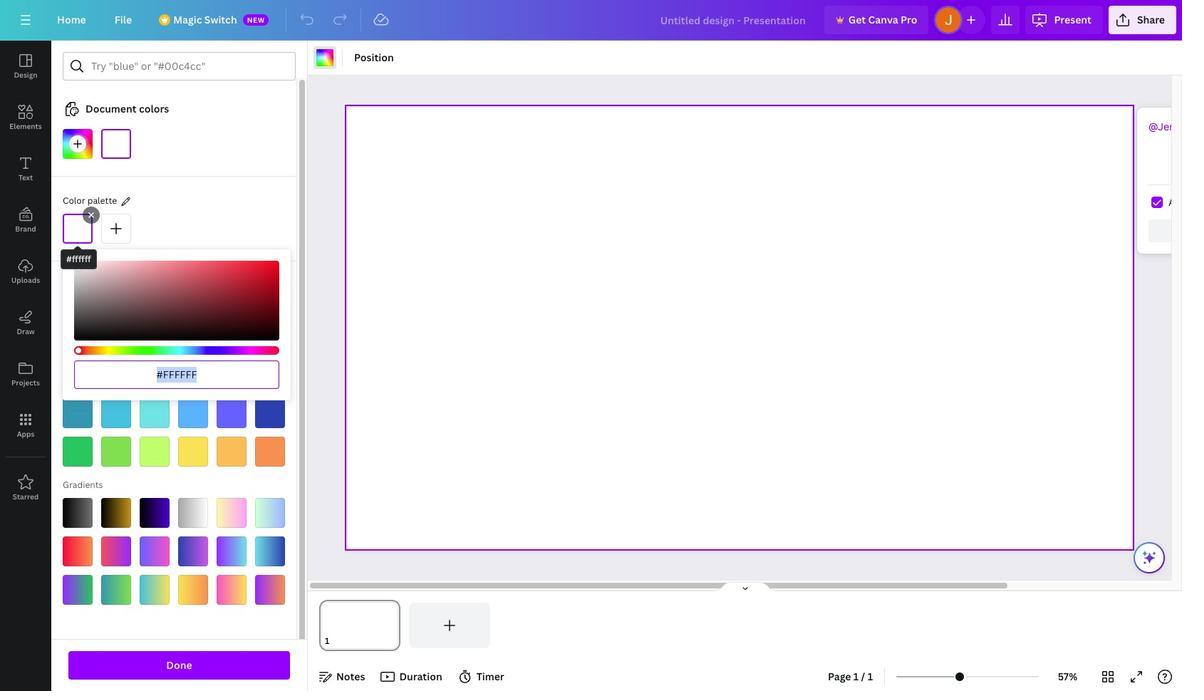 Task type: describe. For each thing, give the bounding box(es) containing it.
hide pages image
[[711, 581, 779, 593]]

share
[[1137, 13, 1165, 26]]

grass green #7ed957 image
[[101, 437, 131, 467]]

pink #ff66c4 image
[[140, 360, 170, 390]]

turquoise blue #5ce1e6 image
[[140, 398, 170, 428]]

uploads button
[[0, 246, 51, 297]]

get canva pro
[[849, 13, 917, 26]]

1 1 from the left
[[854, 670, 859, 683]]

switch
[[204, 13, 237, 26]]

file button
[[103, 6, 143, 34]]

light gray #d9d9d9 image
[[217, 321, 247, 351]]

linear gradient 90°: #ffde59, #ff914d image
[[178, 575, 208, 605]]

timer
[[476, 670, 504, 683]]

1 horizontal spatial add a new color image
[[101, 214, 131, 244]]

notes button
[[314, 666, 371, 688]]

solid
[[63, 302, 84, 314]]

magenta #cb6ce6 image
[[178, 360, 208, 390]]

linear gradient 90°: #8c52ff, #5ce1e6 image
[[217, 537, 247, 566]]

linear gradient 90°: #5170ff, #ff66c4 image
[[140, 537, 170, 566]]

palette
[[87, 195, 117, 207]]

solid colors
[[63, 302, 111, 314]]

ass
[[1169, 195, 1182, 209]]

present
[[1054, 13, 1092, 26]]

page
[[828, 670, 851, 683]]

linear gradient 90°: #ff5757, #8c52ff image
[[101, 537, 131, 566]]

elements button
[[0, 92, 51, 143]]

timer button
[[454, 666, 510, 688]]

57%
[[1058, 670, 1078, 683]]

dark gray #545454 image
[[101, 321, 131, 351]]

position button
[[348, 46, 400, 69]]

linear gradient 90°: #ff3131, #ff914d image
[[63, 537, 93, 566]]

2 1 from the left
[[868, 670, 873, 683]]

apps button
[[0, 400, 51, 451]]

gray #a6a6a6 image
[[178, 321, 208, 351]]

dark gray #545454 image
[[101, 321, 131, 351]]

linear gradient 90°: #0097b2, #7ed957 image
[[101, 575, 131, 605]]

colors for default colors
[[124, 274, 154, 288]]

pink #ff66c4 image
[[140, 360, 170, 390]]

linear gradient 90°: #0097b2, #7ed957 image
[[101, 575, 131, 605]]

linear gradient 90°: #0cc0df, #ffde59 image
[[140, 575, 170, 605]]

side panel tab list
[[0, 41, 51, 514]]

main menu bar
[[0, 0, 1182, 41]]

done button
[[68, 651, 290, 680]]

/
[[861, 670, 865, 683]]

linear gradient 90°: #8c52ff, #00bf63 image
[[63, 575, 93, 605]]

gradients
[[63, 479, 103, 491]]

light blue #38b6ff image
[[178, 398, 208, 428]]

draw button
[[0, 297, 51, 348]]

dark turquoise #0097b2 image
[[63, 398, 93, 428]]

page 1 image
[[319, 603, 400, 648]]

brand button
[[0, 195, 51, 246]]

present button
[[1026, 6, 1103, 34]]

Try "blue" or "#00c4cc" search field
[[91, 53, 286, 80]]

text button
[[0, 143, 51, 195]]

document colors
[[86, 102, 169, 115]]

magenta #cb6ce6 image
[[178, 360, 208, 390]]

colors for solid colors
[[86, 302, 111, 314]]

0 vertical spatial #ffffff image
[[316, 49, 333, 66]]

linear gradient 90°: #ff66c4, #ffde59 image
[[217, 575, 247, 605]]

magic
[[173, 13, 202, 26]]

linear gradient 90°: #ffde59, #ff914d image
[[178, 575, 208, 605]]



Task type: vqa. For each thing, say whether or not it's contained in the screenshot.
Status containing View
no



Task type: locate. For each thing, give the bounding box(es) containing it.
colors right solid at left
[[86, 302, 111, 314]]

Hex color code text field
[[83, 361, 270, 388]]

list containing @jerem
[[1137, 107, 1182, 299]]

Page title text field
[[336, 634, 341, 648]]

0 horizontal spatial add a new color image
[[63, 129, 93, 159]]

light gray #d9d9d9 image
[[217, 321, 247, 351]]

bright red #ff3131 image
[[63, 360, 93, 390]]

add a new color image
[[63, 129, 93, 159]]

apps
[[17, 429, 34, 439]]

design
[[14, 70, 37, 80]]

peach #ffbd59 image
[[217, 437, 247, 467], [217, 437, 247, 467]]

orange #ff914d image
[[255, 437, 285, 467], [255, 437, 285, 467]]

black #000000 image
[[63, 321, 93, 351]]

draw
[[17, 326, 35, 336]]

design button
[[0, 41, 51, 92]]

position
[[354, 51, 394, 64]]

file
[[115, 13, 132, 26]]

0 horizontal spatial 1
[[854, 670, 859, 683]]

1 left /
[[854, 670, 859, 683]]

colors for document colors
[[139, 102, 169, 115]]

white #ffffff image
[[255, 321, 285, 351], [255, 321, 285, 351]]

1 vertical spatial #ffffff image
[[63, 214, 93, 244]]

aqua blue #0cc0df image
[[101, 398, 131, 428], [101, 398, 131, 428]]

#ffffff image left position popup button
[[316, 49, 333, 66]]

color palette button
[[63, 194, 117, 209]]

grass green #7ed957 image
[[101, 437, 131, 467]]

57% button
[[1045, 666, 1091, 688]]

1 vertical spatial add a new color image
[[101, 214, 131, 244]]

color
[[63, 195, 85, 207]]

#ffffff
[[66, 253, 91, 265]]

add a new color image down document
[[63, 129, 93, 159]]

uploads
[[11, 275, 40, 285]]

2 vertical spatial colors
[[86, 302, 111, 314]]

text
[[18, 172, 33, 182]]

projects
[[11, 378, 40, 388]]

add a new color image
[[63, 129, 93, 159], [101, 214, 131, 244]]

linear gradient 90°: #ff3131, #ff914d image
[[63, 537, 93, 566]]

pro
[[901, 13, 917, 26]]

linear gradient 90°: #004aad, #cb6ce6 image
[[178, 537, 208, 566]]

home
[[57, 13, 86, 26]]

#ffffff image
[[316, 49, 333, 66], [101, 129, 131, 159], [101, 129, 131, 159], [63, 214, 93, 244]]

1 horizontal spatial 1
[[868, 670, 873, 683]]

royal blue #5271ff image
[[217, 398, 247, 428], [217, 398, 247, 428]]

yellow #ffde59 image
[[178, 437, 208, 467], [178, 437, 208, 467]]

home link
[[46, 6, 97, 34]]

1 right /
[[868, 670, 873, 683]]

0 vertical spatial add a new color image
[[63, 129, 93, 159]]

new
[[247, 15, 265, 25]]

linear gradient 90°: #5de0e6, #004aad image
[[255, 537, 285, 566]]

canva
[[868, 13, 898, 26]]

#ffffff image down color
[[63, 214, 93, 244]]

magic switch
[[173, 13, 237, 26]]

linear gradient 90°: #000000, #3533cd image
[[140, 498, 170, 528], [140, 498, 170, 528]]

turquoise blue #5ce1e6 image
[[140, 398, 170, 428]]

bright red #ff3131 image
[[63, 360, 93, 390]]

document
[[86, 102, 136, 115]]

projects button
[[0, 348, 51, 400]]

done
[[166, 658, 192, 672]]

linear gradient 90°: #000000, #c89116 image
[[101, 498, 131, 528]]

#ffffff image
[[316, 49, 333, 66], [63, 214, 93, 244]]

lime #c1ff72 image
[[140, 437, 170, 467]]

linear gradient 90°: #5170ff, #ff66c4 image
[[140, 537, 170, 566]]

0 vertical spatial colors
[[139, 102, 169, 115]]

get
[[849, 13, 866, 26]]

brand
[[15, 224, 36, 234]]

canva assistant image
[[1141, 549, 1158, 566]]

linear gradient 90°: #ff66c4, #ffde59 image
[[217, 575, 247, 605]]

colors right document
[[139, 102, 169, 115]]

share button
[[1109, 6, 1176, 34]]

gray #737373 image
[[140, 321, 170, 351]]

Comment draft. Add a comment or @mention. text field
[[1149, 119, 1182, 150]]

Design title text field
[[649, 6, 819, 34]]

black #000000 image
[[63, 321, 93, 351]]

green #00bf63 image
[[63, 437, 93, 467], [63, 437, 93, 467]]

elements
[[9, 121, 42, 131]]

dark turquoise #0097b2 image
[[63, 398, 93, 428]]

linear gradient 90°: #0cc0df, #ffde59 image
[[140, 575, 170, 605]]

page 1 / 1
[[828, 670, 873, 683]]

color palette
[[63, 195, 117, 207]]

light blue #38b6ff image
[[178, 398, 208, 428]]

list
[[1137, 107, 1182, 299]]

violet #5e17eb image
[[255, 360, 285, 390], [255, 360, 285, 390]]

linear gradient 90°: #000000, #c89116 image
[[101, 498, 131, 528]]

linear gradient 90°: #004aad, #cb6ce6 image
[[178, 537, 208, 566]]

default colors
[[86, 274, 154, 288]]

lime #c1ff72 image
[[140, 437, 170, 467]]

linear gradient 90°: #fff7ad, #ffa9f9 image
[[217, 498, 247, 528], [217, 498, 247, 528]]

colors
[[139, 102, 169, 115], [124, 274, 154, 288], [86, 302, 111, 314]]

linear gradient 90°: #cdffd8, #94b9ff image
[[255, 498, 285, 528], [255, 498, 285, 528]]

linear gradient 90°: #8c52ff, #ff914d image
[[255, 575, 285, 605], [255, 575, 285, 605]]

gray #a6a6a6 image
[[178, 321, 208, 351]]

default
[[86, 274, 122, 288]]

notes
[[336, 670, 365, 683]]

colors right default
[[124, 274, 154, 288]]

cobalt blue #004aad image
[[255, 398, 285, 428], [255, 398, 285, 428]]

coral red #ff5757 image
[[101, 360, 131, 390], [101, 360, 131, 390]]

starred button
[[0, 462, 51, 514]]

add a new color image down palette
[[101, 214, 131, 244]]

linear gradient 90°: #8c52ff, #00bf63 image
[[63, 575, 93, 605]]

purple #8c52ff image
[[217, 360, 247, 390], [217, 360, 247, 390]]

@jerem
[[1149, 119, 1182, 133]]

duration button
[[377, 666, 448, 688]]

1
[[854, 670, 859, 683], [868, 670, 873, 683]]

linear gradient 90°: #5de0e6, #004aad image
[[255, 537, 285, 566]]

linear gradient 90°: #000000, #737373 image
[[63, 498, 93, 528], [63, 498, 93, 528]]

1 vertical spatial colors
[[124, 274, 154, 288]]

starred
[[13, 492, 39, 502]]

duration
[[399, 670, 442, 683]]

linear gradient 90°: #a6a6a6, #ffffff image
[[178, 498, 208, 528], [178, 498, 208, 528]]

linear gradient 90°: #ff5757, #8c52ff image
[[101, 537, 131, 566]]

gray #737373 image
[[140, 321, 170, 351]]

1 horizontal spatial #ffffff image
[[316, 49, 333, 66]]

linear gradient 90°: #8c52ff, #5ce1e6 image
[[217, 537, 247, 566]]

get canva pro button
[[824, 6, 929, 34]]

0 horizontal spatial #ffffff image
[[63, 214, 93, 244]]



